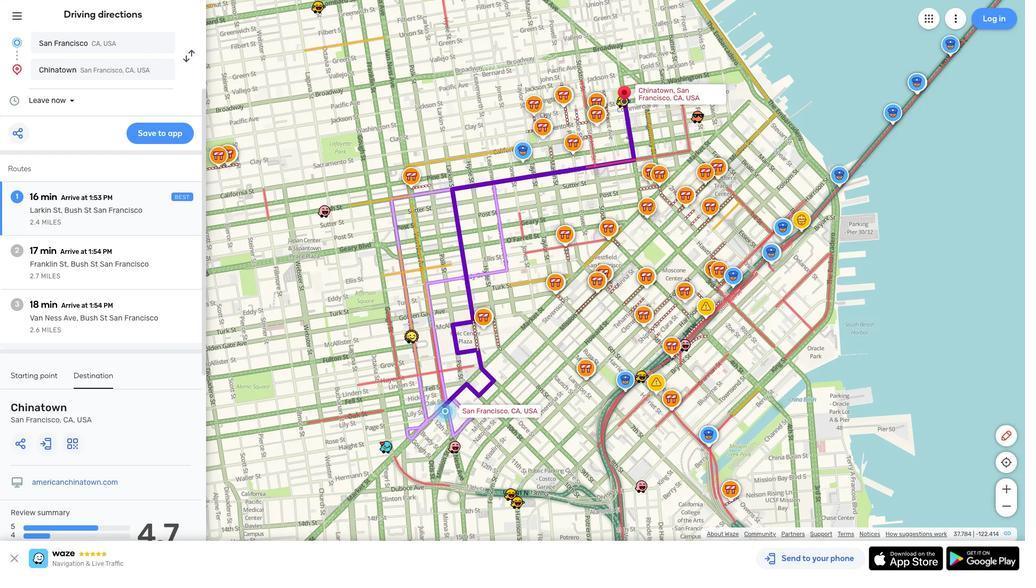 Task type: vqa. For each thing, say whether or not it's contained in the screenshot.
St, within the 'Franklin St, Bush St San Francisco 2.7 miles'
yes



Task type: locate. For each thing, give the bounding box(es) containing it.
bush
[[64, 206, 82, 215], [71, 260, 89, 269], [80, 314, 98, 323]]

francisco inside franklin st, bush st san francisco 2.7 miles
[[115, 260, 149, 269]]

1:54 inside 18 min arrive at 1:54 pm
[[89, 302, 102, 310]]

37.784
[[954, 531, 972, 538]]

st, inside 'larkin st, bush st san francisco 2.4 miles'
[[53, 206, 63, 215]]

1 vertical spatial 1:54
[[89, 302, 102, 310]]

1:54 for 17 min
[[88, 248, 101, 256]]

st, right larkin
[[53, 206, 63, 215]]

min up ness
[[41, 299, 58, 311]]

computer image
[[11, 477, 23, 490]]

1 vertical spatial 3
[[11, 540, 15, 549]]

st right the ave,
[[100, 314, 107, 323]]

partners link
[[782, 531, 805, 538]]

traffic
[[105, 561, 124, 568]]

1:54
[[88, 248, 101, 256], [89, 302, 102, 310]]

1 vertical spatial at
[[81, 248, 87, 256]]

min right "16"
[[41, 191, 57, 203]]

1 vertical spatial arrive
[[60, 248, 79, 256]]

at up the 'van ness ave, bush st san francisco 2.6 miles'
[[81, 302, 88, 310]]

miles for 17 min
[[41, 273, 61, 280]]

5
[[11, 523, 15, 532]]

2 vertical spatial st
[[100, 314, 107, 323]]

arrive for 16 min
[[61, 194, 80, 202]]

16
[[30, 191, 39, 203]]

2 vertical spatial at
[[81, 302, 88, 310]]

2 vertical spatial arrive
[[61, 302, 80, 310]]

partners
[[782, 531, 805, 538]]

0 vertical spatial st,
[[53, 206, 63, 215]]

at inside 18 min arrive at 1:54 pm
[[81, 302, 88, 310]]

chinatown
[[39, 66, 77, 75], [11, 402, 67, 414]]

review summary
[[11, 509, 70, 518]]

bush for 17 min
[[71, 260, 89, 269]]

arrive up 'larkin st, bush st san francisco 2.4 miles'
[[61, 194, 80, 202]]

2 vertical spatial miles
[[42, 327, 61, 334]]

francisco, inside chinatown, san francisco, ca, usa
[[639, 94, 672, 102]]

pm inside 18 min arrive at 1:54 pm
[[104, 302, 113, 310]]

terms link
[[838, 531, 855, 538]]

3
[[15, 300, 19, 309], [11, 540, 15, 549]]

miles down larkin
[[42, 219, 61, 226]]

san inside the 'van ness ave, bush st san francisco 2.6 miles'
[[109, 314, 123, 323]]

st,
[[53, 206, 63, 215], [59, 260, 69, 269]]

bush right the ave,
[[80, 314, 98, 323]]

bush inside 'larkin st, bush st san francisco 2.4 miles'
[[64, 206, 82, 215]]

1 vertical spatial bush
[[71, 260, 89, 269]]

usa
[[103, 40, 116, 48], [137, 67, 150, 74], [686, 94, 700, 102], [524, 407, 538, 415], [77, 416, 92, 425]]

arrive for 18 min
[[61, 302, 80, 310]]

leave now
[[29, 96, 66, 105]]

live
[[92, 561, 104, 568]]

pm up franklin st, bush st san francisco 2.7 miles
[[103, 248, 112, 256]]

at for 16 min
[[81, 194, 88, 202]]

francisco,
[[93, 67, 124, 74], [639, 94, 672, 102], [477, 407, 510, 415], [26, 416, 61, 425]]

min for 18 min
[[41, 299, 58, 311]]

at
[[81, 194, 88, 202], [81, 248, 87, 256], [81, 302, 88, 310]]

bush inside the 'van ness ave, bush st san francisco 2.6 miles'
[[80, 314, 98, 323]]

bush inside franklin st, bush st san francisco 2.7 miles
[[71, 260, 89, 269]]

how suggestions work link
[[886, 531, 947, 538]]

chinatown up the now
[[39, 66, 77, 75]]

bush for 16 min
[[64, 206, 82, 215]]

chinatown san francisco, ca, usa down point
[[11, 402, 92, 425]]

0 vertical spatial at
[[81, 194, 88, 202]]

bush down the 17 min arrive at 1:54 pm
[[71, 260, 89, 269]]

st down the 17 min arrive at 1:54 pm
[[90, 260, 98, 269]]

miles inside 'larkin st, bush st san francisco 2.4 miles'
[[42, 219, 61, 226]]

st, inside franklin st, bush st san francisco 2.7 miles
[[59, 260, 69, 269]]

miles
[[42, 219, 61, 226], [41, 273, 61, 280], [42, 327, 61, 334]]

arrive inside 16 min arrive at 1:53 pm
[[61, 194, 80, 202]]

starting point button
[[11, 372, 58, 388]]

0 vertical spatial chinatown
[[39, 66, 77, 75]]

support link
[[810, 531, 833, 538]]

st, for 16 min
[[53, 206, 63, 215]]

0 vertical spatial 3
[[15, 300, 19, 309]]

1:54 up franklin st, bush st san francisco 2.7 miles
[[88, 248, 101, 256]]

3 up x image
[[11, 540, 15, 549]]

miles for 16 min
[[42, 219, 61, 226]]

franklin
[[30, 260, 58, 269]]

chinatown san francisco, ca, usa
[[39, 66, 150, 75], [11, 402, 92, 425]]

1 vertical spatial pm
[[103, 248, 112, 256]]

arrive up the ave,
[[61, 302, 80, 310]]

pm for 16 min
[[103, 194, 113, 202]]

at for 17 min
[[81, 248, 87, 256]]

arrive inside the 17 min arrive at 1:54 pm
[[60, 248, 79, 256]]

americanchinatown.com
[[32, 479, 118, 488]]

arrive inside 18 min arrive at 1:54 pm
[[61, 302, 80, 310]]

francisco inside 'larkin st, bush st san francisco 2.4 miles'
[[109, 206, 142, 215]]

1 vertical spatial st
[[90, 260, 98, 269]]

at left 1:53
[[81, 194, 88, 202]]

1:54 inside the 17 min arrive at 1:54 pm
[[88, 248, 101, 256]]

2
[[15, 246, 19, 255]]

-
[[976, 531, 979, 538]]

1 vertical spatial chinatown
[[11, 402, 67, 414]]

miles inside franklin st, bush st san francisco 2.7 miles
[[41, 273, 61, 280]]

min for 17 min
[[40, 245, 57, 257]]

1:54 for 18 min
[[89, 302, 102, 310]]

st inside franklin st, bush st san francisco 2.7 miles
[[90, 260, 98, 269]]

0 vertical spatial arrive
[[61, 194, 80, 202]]

|
[[973, 531, 975, 538]]

starting
[[11, 372, 38, 381]]

3 inside 5 4 3
[[11, 540, 15, 549]]

zoom out image
[[1000, 500, 1013, 513]]

chinatown down starting point button
[[11, 402, 67, 414]]

pm inside the 17 min arrive at 1:54 pm
[[103, 248, 112, 256]]

now
[[51, 96, 66, 105]]

pm right 1:53
[[103, 194, 113, 202]]

1:53
[[89, 194, 102, 202]]

0 vertical spatial st
[[84, 206, 92, 215]]

san inside 'larkin st, bush st san francisco 2.4 miles'
[[93, 206, 107, 215]]

san
[[39, 39, 52, 48], [80, 67, 92, 74], [677, 87, 689, 95], [93, 206, 107, 215], [100, 260, 113, 269], [109, 314, 123, 323], [462, 407, 475, 415], [11, 416, 24, 425]]

at inside the 17 min arrive at 1:54 pm
[[81, 248, 87, 256]]

miles down ness
[[42, 327, 61, 334]]

arrive
[[61, 194, 80, 202], [60, 248, 79, 256], [61, 302, 80, 310]]

community
[[744, 531, 776, 538]]

waze
[[725, 531, 739, 538]]

0 vertical spatial miles
[[42, 219, 61, 226]]

min
[[41, 191, 57, 203], [40, 245, 57, 257], [41, 299, 58, 311]]

destination
[[74, 372, 113, 381]]

16 min arrive at 1:53 pm
[[30, 191, 113, 203]]

zoom in image
[[1000, 483, 1013, 496]]

pm up the 'van ness ave, bush st san francisco 2.6 miles'
[[104, 302, 113, 310]]

pm
[[103, 194, 113, 202], [103, 248, 112, 256], [104, 302, 113, 310]]

1:54 up the 'van ness ave, bush st san francisco 2.6 miles'
[[89, 302, 102, 310]]

pm inside 16 min arrive at 1:53 pm
[[103, 194, 113, 202]]

directions
[[98, 9, 142, 20]]

1 vertical spatial st,
[[59, 260, 69, 269]]

chinatown san francisco, ca, usa down san francisco ca, usa
[[39, 66, 150, 75]]

van ness ave, bush st san francisco 2.6 miles
[[30, 314, 158, 334]]

at for 18 min
[[81, 302, 88, 310]]

ca,
[[92, 40, 102, 48], [125, 67, 136, 74], [674, 94, 685, 102], [511, 407, 522, 415], [63, 416, 75, 425]]

destination button
[[74, 372, 113, 389]]

3 left 18
[[15, 300, 19, 309]]

2 vertical spatial pm
[[104, 302, 113, 310]]

arrive for 17 min
[[60, 248, 79, 256]]

min for 16 min
[[41, 191, 57, 203]]

current location image
[[11, 36, 23, 49]]

st inside 'larkin st, bush st san francisco 2.4 miles'
[[84, 206, 92, 215]]

location image
[[11, 63, 23, 76]]

4.7
[[137, 518, 180, 553]]

18 min arrive at 1:54 pm
[[30, 299, 113, 311]]

0 vertical spatial bush
[[64, 206, 82, 215]]

larkin st, bush st san francisco 2.4 miles
[[30, 206, 142, 226]]

st down 1:53
[[84, 206, 92, 215]]

0 vertical spatial min
[[41, 191, 57, 203]]

miles down franklin at left top
[[41, 273, 61, 280]]

0 vertical spatial pm
[[103, 194, 113, 202]]

community link
[[744, 531, 776, 538]]

pm for 18 min
[[104, 302, 113, 310]]

1 vertical spatial min
[[40, 245, 57, 257]]

san inside franklin st, bush st san francisco 2.7 miles
[[100, 260, 113, 269]]

bush down 16 min arrive at 1:53 pm
[[64, 206, 82, 215]]

0 vertical spatial 1:54
[[88, 248, 101, 256]]

2 vertical spatial bush
[[80, 314, 98, 323]]

arrive up franklin st, bush st san francisco 2.7 miles
[[60, 248, 79, 256]]

at inside 16 min arrive at 1:53 pm
[[81, 194, 88, 202]]

2 vertical spatial min
[[41, 299, 58, 311]]

francisco
[[54, 39, 88, 48], [109, 206, 142, 215], [115, 260, 149, 269], [124, 314, 158, 323]]

at up franklin st, bush st san francisco 2.7 miles
[[81, 248, 87, 256]]

st
[[84, 206, 92, 215], [90, 260, 98, 269], [100, 314, 107, 323]]

ness
[[45, 314, 62, 323]]

1 vertical spatial miles
[[41, 273, 61, 280]]

min right '17'
[[40, 245, 57, 257]]

st, down the 17 min arrive at 1:54 pm
[[59, 260, 69, 269]]

ca, inside san francisco ca, usa
[[92, 40, 102, 48]]



Task type: describe. For each thing, give the bounding box(es) containing it.
ca, inside chinatown, san francisco, ca, usa
[[674, 94, 685, 102]]

37.784 | -122.414
[[954, 531, 999, 538]]

st for 17 min
[[90, 260, 98, 269]]

point
[[40, 372, 58, 381]]

18
[[30, 299, 39, 311]]

how
[[886, 531, 898, 538]]

chinatown, san francisco, ca, usa
[[639, 87, 700, 102]]

usa inside san francisco ca, usa
[[103, 40, 116, 48]]

about
[[707, 531, 724, 538]]

navigation & live traffic
[[52, 561, 124, 568]]

1 vertical spatial chinatown san francisco, ca, usa
[[11, 402, 92, 425]]

about waze link
[[707, 531, 739, 538]]

122.414
[[979, 531, 999, 538]]

chinatown,
[[639, 87, 675, 95]]

miles inside the 'van ness ave, bush st san francisco 2.6 miles'
[[42, 327, 61, 334]]

17
[[30, 245, 38, 257]]

5 4 3
[[11, 523, 15, 549]]

driving
[[64, 9, 96, 20]]

st inside the 'van ness ave, bush st san francisco 2.6 miles'
[[100, 314, 107, 323]]

francisco inside the 'van ness ave, bush st san francisco 2.6 miles'
[[124, 314, 158, 323]]

routes
[[8, 164, 31, 174]]

clock image
[[8, 95, 21, 107]]

van
[[30, 314, 43, 323]]

st for 16 min
[[84, 206, 92, 215]]

pm for 17 min
[[103, 248, 112, 256]]

navigation
[[52, 561, 84, 568]]

work
[[934, 531, 947, 538]]

franklin st, bush st san francisco 2.7 miles
[[30, 260, 149, 280]]

st, for 17 min
[[59, 260, 69, 269]]

link image
[[1003, 530, 1012, 538]]

best
[[175, 194, 190, 201]]

2.4
[[30, 219, 40, 226]]

notices
[[860, 531, 881, 538]]

4
[[11, 531, 15, 541]]

suggestions
[[899, 531, 933, 538]]

review
[[11, 509, 35, 518]]

about waze community partners support terms notices how suggestions work
[[707, 531, 947, 538]]

ave,
[[64, 314, 78, 323]]

leave
[[29, 96, 49, 105]]

san francisco, ca, usa
[[462, 407, 538, 415]]

larkin
[[30, 206, 51, 215]]

&
[[86, 561, 90, 568]]

driving directions
[[64, 9, 142, 20]]

san francisco ca, usa
[[39, 39, 116, 48]]

2.6
[[30, 327, 40, 334]]

terms
[[838, 531, 855, 538]]

usa inside chinatown, san francisco, ca, usa
[[686, 94, 700, 102]]

2.7
[[30, 273, 39, 280]]

summary
[[37, 509, 70, 518]]

1
[[16, 192, 18, 201]]

x image
[[8, 553, 21, 566]]

starting point
[[11, 372, 58, 381]]

pencil image
[[1000, 430, 1013, 443]]

0 vertical spatial chinatown san francisco, ca, usa
[[39, 66, 150, 75]]

americanchinatown.com link
[[32, 479, 118, 488]]

san inside chinatown, san francisco, ca, usa
[[677, 87, 689, 95]]

support
[[810, 531, 833, 538]]

17 min arrive at 1:54 pm
[[30, 245, 112, 257]]

notices link
[[860, 531, 881, 538]]



